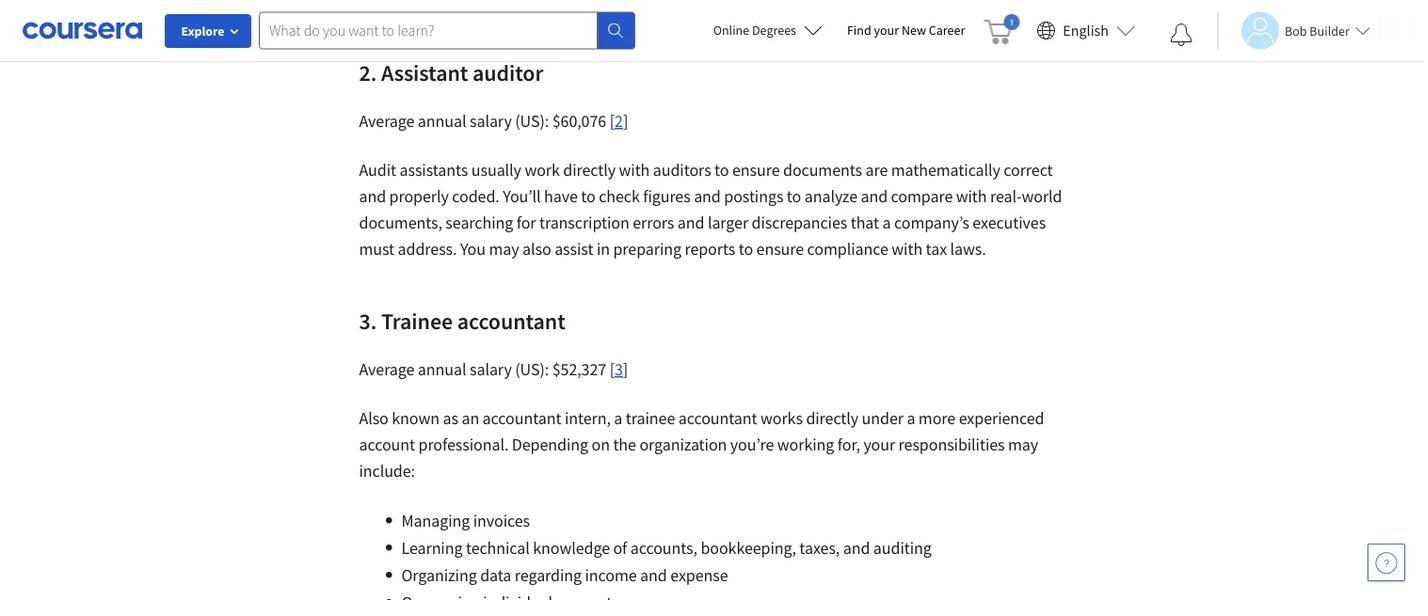Task type: locate. For each thing, give the bounding box(es) containing it.
0 horizontal spatial may
[[489, 239, 519, 260]]

1 horizontal spatial a
[[882, 212, 891, 233]]

3 link
[[615, 359, 623, 380]]

1 vertical spatial (us):
[[515, 359, 549, 380]]

degrees
[[752, 22, 796, 39]]

0 vertical spatial salary
[[470, 111, 512, 132]]

2 horizontal spatial a
[[907, 408, 915, 429]]

compliance
[[807, 239, 888, 260]]

0 vertical spatial (us):
[[515, 111, 549, 132]]

explore
[[181, 23, 224, 40]]

coded.
[[452, 186, 499, 207]]

your down under
[[863, 434, 895, 456]]

more
[[918, 408, 955, 429]]

1 vertical spatial directly
[[806, 408, 858, 429]]

1 horizontal spatial with
[[892, 239, 922, 260]]

a inside audit assistants usually work directly with auditors to ensure documents are mathematically correct and properly coded. you'll have to check figures and postings to analyze and compare with real-world documents, searching for transcription errors and larger discrepancies that a company's executives must address. you may also assist in preparing reports to ensure compliance with tax laws.
[[882, 212, 891, 233]]

documents
[[783, 160, 862, 181]]

and
[[359, 186, 386, 207], [694, 186, 721, 207], [861, 186, 888, 207], [677, 212, 704, 233], [843, 538, 870, 559], [640, 565, 667, 586]]

directly up have
[[563, 160, 616, 181]]

figures
[[643, 186, 690, 207]]

1 vertical spatial may
[[1008, 434, 1038, 456]]

errors
[[633, 212, 674, 233]]

] right "$60,076 ["
[[623, 111, 628, 132]]

with left tax
[[892, 239, 922, 260]]

your right find on the top of page
[[874, 22, 899, 39]]

discrepancies
[[752, 212, 847, 233]]

0 horizontal spatial with
[[619, 160, 650, 181]]

2 average from the top
[[359, 359, 414, 380]]

] right [
[[623, 359, 628, 380]]

knowledge
[[533, 538, 610, 559]]

new
[[902, 22, 926, 39]]

help center image
[[1375, 552, 1398, 574]]

0 vertical spatial with
[[619, 160, 650, 181]]

transcription
[[539, 212, 629, 233]]

average up also on the left of page
[[359, 359, 414, 380]]

and down audit at the left of page
[[359, 186, 386, 207]]

of
[[613, 538, 627, 559]]

1 salary from the top
[[470, 111, 512, 132]]

None search field
[[259, 12, 635, 49]]

and down are
[[861, 186, 888, 207]]

0 vertical spatial your
[[874, 22, 899, 39]]

organizing
[[401, 565, 477, 586]]

find your new career link
[[838, 19, 974, 42]]

may inside audit assistants usually work directly with auditors to ensure documents are mathematically correct and properly coded. you'll have to check figures and postings to analyze and compare with real-world documents, searching for transcription errors and larger discrepancies that a company's executives must address. you may also assist in preparing reports to ensure compliance with tax laws.
[[489, 239, 519, 260]]

have
[[544, 186, 578, 207]]

a left more
[[907, 408, 915, 429]]

salary up 'usually'
[[470, 111, 512, 132]]

also known as an accountant intern, a trainee accountant works directly under a more experienced account professional. depending on the organization you're working for, your responsibilities may include:
[[359, 408, 1044, 482]]

annual
[[418, 111, 466, 132], [418, 359, 466, 380]]

directly up for,
[[806, 408, 858, 429]]

online
[[713, 22, 749, 39]]

annual for average annual salary (us): $60,076 [ 2 ]
[[418, 111, 466, 132]]

shopping cart: 1 item image
[[984, 14, 1020, 44]]

taxes,
[[799, 538, 840, 559]]

1 vertical spatial ]
[[623, 359, 628, 380]]

your
[[874, 22, 899, 39], [863, 434, 895, 456]]

bob builder button
[[1217, 12, 1370, 49]]

1 vertical spatial average
[[359, 359, 414, 380]]

expense
[[670, 565, 728, 586]]

trainee
[[381, 307, 453, 335]]

english
[[1063, 21, 1109, 40]]

working
[[777, 434, 834, 456]]

a
[[882, 212, 891, 233], [614, 408, 622, 429], [907, 408, 915, 429]]

with left real-
[[956, 186, 987, 207]]

annual up the as
[[418, 359, 466, 380]]

to right auditors
[[714, 160, 729, 181]]

responsibilities
[[898, 434, 1005, 456]]

ensure
[[732, 160, 780, 181], [756, 239, 804, 260]]

(us):
[[515, 111, 549, 132], [515, 359, 549, 380]]

accountant
[[457, 307, 565, 335], [482, 408, 561, 429], [678, 408, 757, 429]]

ensure down discrepancies
[[756, 239, 804, 260]]

0 vertical spatial ]
[[623, 111, 628, 132]]

intern,
[[565, 408, 611, 429]]

find
[[847, 22, 871, 39]]

with up 'check'
[[619, 160, 650, 181]]

1 annual from the top
[[418, 111, 466, 132]]

preparing
[[613, 239, 681, 260]]

0 vertical spatial may
[[489, 239, 519, 260]]

]
[[623, 111, 628, 132], [623, 359, 628, 380]]

with
[[619, 160, 650, 181], [956, 186, 987, 207], [892, 239, 922, 260]]

salary up an
[[470, 359, 512, 380]]

bob
[[1285, 22, 1307, 39]]

as
[[443, 408, 458, 429]]

1 horizontal spatial directly
[[806, 408, 858, 429]]

to
[[714, 160, 729, 181], [581, 186, 596, 207], [787, 186, 801, 207], [739, 239, 753, 260]]

1 horizontal spatial may
[[1008, 434, 1038, 456]]

0 vertical spatial average
[[359, 111, 414, 132]]

larger
[[708, 212, 748, 233]]

0 vertical spatial annual
[[418, 111, 466, 132]]

managing
[[401, 511, 470, 532]]

2 annual from the top
[[418, 359, 466, 380]]

account
[[359, 434, 415, 456]]

$52,327
[[552, 359, 606, 380]]

your inside also known as an accountant intern, a trainee accountant works directly under a more experienced account professional. depending on the organization you're working for, your responsibilities may include:
[[863, 434, 895, 456]]

0 horizontal spatial directly
[[563, 160, 616, 181]]

world
[[1022, 186, 1062, 207]]

1 vertical spatial annual
[[418, 359, 466, 380]]

auditor
[[472, 58, 543, 87]]

a right that
[[882, 212, 891, 233]]

(us): for $52,327
[[515, 359, 549, 380]]

invoices
[[473, 511, 530, 532]]

1 average from the top
[[359, 111, 414, 132]]

2 salary from the top
[[470, 359, 512, 380]]

accountant up you're
[[678, 408, 757, 429]]

1 (us): from the top
[[515, 111, 549, 132]]

directly inside also known as an accountant intern, a trainee accountant works directly under a more experienced account professional. depending on the organization you're working for, your responsibilities may include:
[[806, 408, 858, 429]]

average up audit at the left of page
[[359, 111, 414, 132]]

2.
[[359, 58, 377, 87]]

depending
[[512, 434, 588, 456]]

(us): up the work on the left of page
[[515, 111, 549, 132]]

learning
[[401, 538, 463, 559]]

2 (us): from the top
[[515, 359, 549, 380]]

(us): left $52,327
[[515, 359, 549, 380]]

ensure up postings
[[732, 160, 780, 181]]

annual up assistants
[[418, 111, 466, 132]]

1 vertical spatial ensure
[[756, 239, 804, 260]]

3.
[[359, 307, 377, 335]]

in
[[597, 239, 610, 260]]

address.
[[398, 239, 457, 260]]

may right you at the left top of page
[[489, 239, 519, 260]]

experienced
[[959, 408, 1044, 429]]

1 vertical spatial your
[[863, 434, 895, 456]]

1 ] from the top
[[623, 111, 628, 132]]

and right taxes,
[[843, 538, 870, 559]]

coursera image
[[23, 15, 142, 45]]

a up 'the'
[[614, 408, 622, 429]]

career
[[929, 22, 965, 39]]

(us): for $60,076 [
[[515, 111, 549, 132]]

are
[[865, 160, 888, 181]]

income
[[585, 565, 637, 586]]

directly
[[563, 160, 616, 181], [806, 408, 858, 429]]

0 vertical spatial directly
[[563, 160, 616, 181]]

1 vertical spatial salary
[[470, 359, 512, 380]]

What do you want to learn? text field
[[259, 12, 598, 49]]

show notifications image
[[1170, 24, 1192, 46]]

check
[[599, 186, 640, 207]]

1 vertical spatial with
[[956, 186, 987, 207]]

may down experienced
[[1008, 434, 1038, 456]]

auditing
[[873, 538, 932, 559]]



Task type: vqa. For each thing, say whether or not it's contained in the screenshot.
Explore Topics and Skills
no



Task type: describe. For each thing, give the bounding box(es) containing it.
mathematically
[[891, 160, 1000, 181]]

work
[[525, 160, 560, 181]]

2
[[615, 111, 623, 132]]

include:
[[359, 461, 415, 482]]

2. assistant auditor
[[359, 58, 548, 87]]

the
[[613, 434, 636, 456]]

tax
[[926, 239, 947, 260]]

[
[[610, 359, 615, 380]]

0 horizontal spatial a
[[614, 408, 622, 429]]

must
[[359, 239, 394, 260]]

accountant up average annual salary (us): $52,327 [ 3 ]
[[457, 307, 565, 335]]

assist
[[554, 239, 593, 260]]

2 vertical spatial with
[[892, 239, 922, 260]]

to down the larger
[[739, 239, 753, 260]]

regarding
[[515, 565, 582, 586]]

executives
[[973, 212, 1046, 233]]

an
[[462, 408, 479, 429]]

and down the accounts,
[[640, 565, 667, 586]]

that
[[851, 212, 879, 233]]

3. trainee accountant
[[359, 307, 565, 335]]

also
[[359, 408, 389, 429]]

correct
[[1004, 160, 1053, 181]]

to up discrepancies
[[787, 186, 801, 207]]

data
[[480, 565, 511, 586]]

audit assistants usually work directly with auditors to ensure documents are mathematically correct and properly coded. you'll have to check figures and postings to analyze and compare with real-world documents, searching for transcription errors and larger discrepancies that a company's executives must address. you may also assist in preparing reports to ensure compliance with tax laws.
[[359, 160, 1062, 260]]

2 ] from the top
[[623, 359, 628, 380]]

find your new career
[[847, 22, 965, 39]]

you
[[460, 239, 486, 260]]

accountant up depending
[[482, 408, 561, 429]]

and up the larger
[[694, 186, 721, 207]]

audit
[[359, 160, 396, 181]]

documents,
[[359, 212, 442, 233]]

builder
[[1310, 22, 1349, 39]]

works
[[761, 408, 803, 429]]

directly inside audit assistants usually work directly with auditors to ensure documents are mathematically correct and properly coded. you'll have to check figures and postings to analyze and compare with real-world documents, searching for transcription errors and larger discrepancies that a company's executives must address. you may also assist in preparing reports to ensure compliance with tax laws.
[[563, 160, 616, 181]]

$60,076 [
[[552, 111, 615, 132]]

to up transcription
[[581, 186, 596, 207]]

technical
[[466, 538, 530, 559]]

0 vertical spatial ensure
[[732, 160, 780, 181]]

assistant
[[381, 58, 468, 87]]

organization
[[639, 434, 727, 456]]

professional.
[[418, 434, 509, 456]]

explore button
[[165, 14, 251, 48]]

2 horizontal spatial with
[[956, 186, 987, 207]]

salary for $52,327
[[470, 359, 512, 380]]

known
[[392, 408, 440, 429]]

salary for $60,076 [
[[470, 111, 512, 132]]

bob builder
[[1285, 22, 1349, 39]]

3
[[615, 359, 623, 380]]

bookkeeping,
[[701, 538, 796, 559]]

online degrees button
[[698, 9, 838, 51]]

properly
[[389, 186, 449, 207]]

company's
[[894, 212, 969, 233]]

reports
[[685, 239, 735, 260]]

for,
[[837, 434, 860, 456]]

auditors
[[653, 160, 711, 181]]

for
[[516, 212, 536, 233]]

average annual salary (us): $52,327 [ 3 ]
[[359, 359, 628, 380]]

managing invoices learning technical knowledge of accounts, bookkeeping, taxes, and auditing organizing data regarding income and expense
[[401, 511, 932, 586]]

annual for average annual salary (us): $52,327 [ 3 ]
[[418, 359, 466, 380]]

laws.
[[950, 239, 986, 260]]

on
[[592, 434, 610, 456]]

average for average annual salary (us): $60,076 [
[[359, 111, 414, 132]]

postings
[[724, 186, 783, 207]]

you're
[[730, 434, 774, 456]]

assistants
[[400, 160, 468, 181]]

average for average annual salary (us): $52,327 [
[[359, 359, 414, 380]]

also
[[522, 239, 551, 260]]

real-
[[990, 186, 1022, 207]]

accounts,
[[630, 538, 697, 559]]

trainee
[[626, 408, 675, 429]]

you'll
[[503, 186, 541, 207]]

analyze
[[804, 186, 857, 207]]

and up reports
[[677, 212, 704, 233]]

compare
[[891, 186, 953, 207]]

usually
[[471, 160, 521, 181]]

2 link
[[615, 111, 623, 132]]

under
[[862, 408, 903, 429]]

may inside also known as an accountant intern, a trainee accountant works directly under a more experienced account professional. depending on the organization you're working for, your responsibilities may include:
[[1008, 434, 1038, 456]]

english button
[[1029, 0, 1143, 61]]

searching
[[446, 212, 513, 233]]



